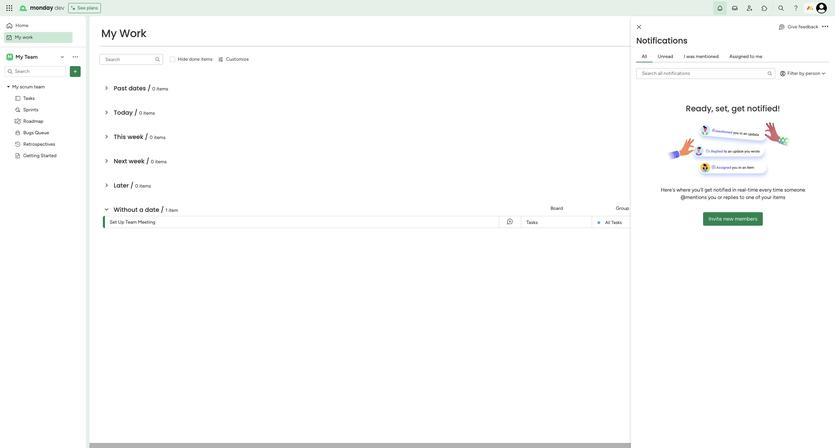 Task type: locate. For each thing, give the bounding box(es) containing it.
week
[[127, 133, 143, 141], [129, 157, 145, 165]]

0 vertical spatial public board image
[[15, 95, 21, 101]]

my for my work
[[15, 34, 21, 40]]

1 vertical spatial get
[[705, 187, 712, 193]]

team
[[24, 53, 38, 60], [125, 219, 137, 225]]

today / 0 items
[[114, 108, 155, 117]]

was
[[686, 53, 695, 59]]

items down this week / 0 items
[[155, 159, 167, 165]]

tasks inside tasks link
[[526, 220, 538, 225]]

ready, set, get notified!
[[686, 103, 780, 114]]

my
[[101, 26, 117, 41], [15, 34, 21, 40], [16, 53, 23, 60], [12, 84, 19, 90]]

0 horizontal spatial tasks
[[23, 95, 35, 101]]

see plans
[[77, 5, 98, 11]]

option
[[0, 81, 86, 82]]

all for all
[[642, 53, 647, 59]]

i was mentioned
[[684, 53, 719, 59]]

this week / 0 items
[[114, 133, 166, 141]]

assigned
[[729, 53, 749, 59]]

inbox image
[[731, 5, 738, 11]]

None search field
[[100, 54, 163, 65], [636, 68, 775, 79], [100, 54, 163, 65], [636, 68, 775, 79]]

items right the your
[[773, 194, 785, 200]]

1 vertical spatial week
[[129, 157, 145, 165]]

time up one
[[748, 187, 758, 193]]

/ right later
[[130, 181, 134, 190]]

0 inside this week / 0 items
[[150, 135, 153, 140]]

0 horizontal spatial options image
[[72, 68, 79, 75]]

work
[[119, 26, 146, 41]]

2 public board image from the top
[[15, 152, 21, 159]]

0 right dates
[[152, 86, 155, 92]]

public board image left getting
[[15, 152, 21, 159]]

get up you
[[705, 187, 712, 193]]

time right every at the top right of page
[[773, 187, 783, 193]]

public board image for tasks
[[15, 95, 21, 101]]

team right 'up'
[[125, 219, 137, 225]]

0 vertical spatial week
[[127, 133, 143, 141]]

here's where you'll get notified in real-time every time someone @mentions you or replies to one of your items
[[661, 187, 805, 200]]

public board image
[[15, 95, 21, 101], [15, 152, 21, 159]]

filter by person button
[[777, 68, 830, 79]]

bugs queue
[[23, 130, 49, 135]]

tasks link
[[525, 216, 588, 228]]

or
[[718, 194, 722, 200]]

m
[[8, 54, 12, 60]]

invite new members button
[[703, 212, 763, 226]]

public board image down scrum
[[15, 95, 21, 101]]

0 inside later / 0 items
[[135, 183, 138, 189]]

items inside past dates / 0 items
[[156, 86, 168, 92]]

0 right "today"
[[139, 110, 142, 116]]

1 vertical spatial to
[[740, 194, 744, 200]]

assigned to me
[[729, 53, 762, 59]]

new
[[723, 215, 734, 222]]

get
[[731, 103, 745, 114], [705, 187, 712, 193]]

tasks
[[23, 95, 35, 101], [526, 220, 538, 225], [611, 220, 622, 225]]

items right dates
[[156, 86, 168, 92]]

my inside button
[[15, 34, 21, 40]]

0 vertical spatial team
[[24, 53, 38, 60]]

get right set,
[[731, 103, 745, 114]]

you
[[708, 194, 716, 200]]

Search all notifications search field
[[636, 68, 775, 79]]

0 horizontal spatial get
[[705, 187, 712, 193]]

select product image
[[6, 5, 13, 11]]

items up this week / 0 items
[[143, 110, 155, 116]]

1 vertical spatial options image
[[72, 68, 79, 75]]

0 up next week / 0 items
[[150, 135, 153, 140]]

all
[[642, 53, 647, 59], [605, 220, 610, 225]]

you'll
[[692, 187, 703, 193]]

my inside the workspace selection element
[[16, 53, 23, 60]]

2 time from the left
[[773, 187, 783, 193]]

set up team meeting
[[110, 219, 155, 225]]

1 horizontal spatial tasks
[[526, 220, 538, 225]]

workspace selection element
[[6, 53, 39, 61]]

1 vertical spatial all
[[605, 220, 610, 225]]

0 horizontal spatial to
[[740, 194, 744, 200]]

caret down image
[[7, 84, 10, 89]]

by
[[799, 70, 805, 76]]

search everything image
[[778, 5, 784, 11]]

retrospectives
[[23, 141, 55, 147]]

0
[[152, 86, 155, 92], [139, 110, 142, 116], [150, 135, 153, 140], [151, 159, 154, 165], [135, 183, 138, 189]]

1 horizontal spatial team
[[125, 219, 137, 225]]

/
[[148, 84, 151, 92], [134, 108, 137, 117], [145, 133, 148, 141], [146, 157, 149, 165], [130, 181, 134, 190], [161, 205, 164, 214]]

1 vertical spatial public board image
[[15, 152, 21, 159]]

1 public board image from the top
[[15, 95, 21, 101]]

my inside list box
[[12, 84, 19, 90]]

my for my scrum team
[[12, 84, 19, 90]]

to down real- on the right of page
[[740, 194, 744, 200]]

/ up next week / 0 items
[[145, 133, 148, 141]]

dialog
[[631, 16, 835, 448]]

team up search in workspace field
[[24, 53, 38, 60]]

my for my work
[[101, 26, 117, 41]]

started
[[41, 153, 56, 158]]

dates
[[129, 84, 146, 92]]

options image down the workspace options icon
[[72, 68, 79, 75]]

team
[[34, 84, 45, 90]]

options image right feedback
[[822, 25, 828, 29]]

help image
[[793, 5, 799, 11]]

notified!
[[747, 103, 780, 114]]

my work button
[[4, 32, 73, 43]]

0 vertical spatial to
[[750, 53, 755, 59]]

today
[[114, 108, 133, 117]]

maria williams image
[[816, 3, 827, 13]]

week right next
[[129, 157, 145, 165]]

options image
[[822, 25, 828, 29], [72, 68, 79, 75]]

0 vertical spatial get
[[731, 103, 745, 114]]

search image
[[767, 71, 773, 76]]

home
[[16, 23, 28, 28]]

here's
[[661, 187, 675, 193]]

0 right later
[[135, 183, 138, 189]]

time
[[748, 187, 758, 193], [773, 187, 783, 193]]

replies
[[724, 194, 738, 200]]

your
[[762, 194, 772, 200]]

items
[[201, 56, 213, 62], [156, 86, 168, 92], [143, 110, 155, 116], [154, 135, 166, 140], [155, 159, 167, 165], [139, 183, 151, 189], [773, 194, 785, 200]]

0 horizontal spatial team
[[24, 53, 38, 60]]

items inside this week / 0 items
[[154, 135, 166, 140]]

filter
[[788, 70, 798, 76]]

items up next week / 0 items
[[154, 135, 166, 140]]

week right this
[[127, 133, 143, 141]]

/ left 1
[[161, 205, 164, 214]]

1 horizontal spatial get
[[731, 103, 745, 114]]

to left me
[[750, 53, 755, 59]]

to
[[750, 53, 755, 59], [740, 194, 744, 200]]

someone
[[784, 187, 805, 193]]

list box
[[0, 80, 86, 252]]

1 time from the left
[[748, 187, 758, 193]]

0 vertical spatial all
[[642, 53, 647, 59]]

customize
[[226, 56, 249, 62]]

0 horizontal spatial all
[[605, 220, 610, 225]]

1 horizontal spatial all
[[642, 53, 647, 59]]

me
[[756, 53, 762, 59]]

0 horizontal spatial time
[[748, 187, 758, 193]]

status
[[757, 205, 771, 211]]

0 for next week /
[[151, 159, 154, 165]]

0 inside past dates / 0 items
[[152, 86, 155, 92]]

team inside the workspace selection element
[[24, 53, 38, 60]]

1 horizontal spatial time
[[773, 187, 783, 193]]

see plans button
[[68, 3, 101, 13]]

members
[[735, 215, 757, 222]]

sprints
[[23, 107, 38, 113]]

dialog containing notifications
[[631, 16, 835, 448]]

items up without a date / 1 item
[[139, 183, 151, 189]]

give feedback
[[788, 24, 818, 30]]

0 down this week / 0 items
[[151, 159, 154, 165]]

meeting
[[138, 219, 155, 225]]

1 horizontal spatial options image
[[822, 25, 828, 29]]

home button
[[4, 20, 73, 31]]

items right "done"
[[201, 56, 213, 62]]

0 inside next week / 0 items
[[151, 159, 154, 165]]

feedback
[[799, 24, 818, 30]]

up
[[118, 219, 124, 225]]



Task type: vqa. For each thing, say whether or not it's contained in the screenshot.
Embed related to Embed Excel, Word and PowerPoint anywhere in monday.com
no



Task type: describe. For each thing, give the bounding box(es) containing it.
i
[[684, 53, 685, 59]]

week for next
[[129, 157, 145, 165]]

my work
[[15, 34, 33, 40]]

my team
[[16, 53, 38, 60]]

one
[[746, 194, 754, 200]]

customize button
[[215, 54, 251, 65]]

hide done items
[[178, 56, 213, 62]]

roadmap
[[23, 118, 43, 124]]

dev
[[55, 4, 64, 12]]

without
[[114, 205, 138, 214]]

getting started
[[23, 153, 56, 158]]

see
[[77, 5, 85, 11]]

0 vertical spatial options image
[[822, 25, 828, 29]]

real-
[[738, 187, 748, 193]]

0 inside today / 0 items
[[139, 110, 142, 116]]

2 horizontal spatial tasks
[[611, 220, 622, 225]]

Search in workspace field
[[14, 67, 56, 75]]

search image
[[155, 57, 160, 62]]

/ down this week / 0 items
[[146, 157, 149, 165]]

plans
[[87, 5, 98, 11]]

my work
[[101, 26, 146, 41]]

items inside "here's where you'll get notified in real-time every time someone @mentions you or replies to one of your items"
[[773, 194, 785, 200]]

unread
[[658, 53, 673, 59]]

getting
[[23, 153, 40, 158]]

date
[[145, 205, 159, 214]]

all tasks
[[605, 220, 622, 225]]

later
[[114, 181, 129, 190]]

bugs
[[23, 130, 34, 135]]

get inside "here's where you'll get notified in real-time every time someone @mentions you or replies to one of your items"
[[705, 187, 712, 193]]

without a date / 1 item
[[114, 205, 178, 214]]

my for my team
[[16, 53, 23, 60]]

notifications
[[636, 35, 688, 46]]

1 vertical spatial team
[[125, 219, 137, 225]]

filter by person
[[788, 70, 820, 76]]

board
[[551, 205, 563, 211]]

items inside later / 0 items
[[139, 183, 151, 189]]

next week / 0 items
[[114, 157, 167, 165]]

@mentions
[[681, 194, 707, 200]]

1
[[165, 208, 167, 213]]

notified
[[713, 187, 731, 193]]

where
[[676, 187, 690, 193]]

past
[[114, 84, 127, 92]]

in
[[732, 187, 736, 193]]

/ right dates
[[148, 84, 151, 92]]

public board image for getting started
[[15, 152, 21, 159]]

date
[[712, 205, 722, 211]]

set,
[[715, 103, 729, 114]]

hide
[[178, 56, 188, 62]]

set
[[110, 219, 117, 225]]

ready,
[[686, 103, 713, 114]]

Filter dashboard by text search field
[[100, 54, 163, 65]]

1 horizontal spatial to
[[750, 53, 755, 59]]

work
[[22, 34, 33, 40]]

items inside next week / 0 items
[[155, 159, 167, 165]]

notifications image
[[717, 5, 723, 11]]

workspace options image
[[72, 53, 79, 60]]

apps image
[[761, 5, 768, 11]]

items inside today / 0 items
[[143, 110, 155, 116]]

to inside "here's where you'll get notified in real-time every time someone @mentions you or replies to one of your items"
[[740, 194, 744, 200]]

invite new members
[[709, 215, 757, 222]]

give feedback button
[[776, 22, 821, 32]]

/ right "today"
[[134, 108, 137, 117]]

next
[[114, 157, 127, 165]]

give
[[788, 24, 797, 30]]

this
[[114, 133, 126, 141]]

past dates / 0 items
[[114, 84, 168, 92]]

every
[[759, 187, 772, 193]]

mentioned
[[696, 53, 719, 59]]

monday dev
[[30, 4, 64, 12]]

done
[[189, 56, 200, 62]]

0 for this week /
[[150, 135, 153, 140]]

later / 0 items
[[114, 181, 151, 190]]

monday
[[30, 4, 53, 12]]

0 for past dates /
[[152, 86, 155, 92]]

all for all tasks
[[605, 220, 610, 225]]

person
[[806, 70, 820, 76]]

scrum
[[20, 84, 33, 90]]

tasks inside list box
[[23, 95, 35, 101]]

my scrum team
[[12, 84, 45, 90]]

group
[[616, 205, 629, 211]]

item
[[169, 208, 178, 213]]

workspace image
[[6, 53, 13, 61]]

invite
[[709, 215, 722, 222]]

week for this
[[127, 133, 143, 141]]

invite members image
[[746, 5, 753, 11]]

list box containing my scrum team
[[0, 80, 86, 252]]

of
[[755, 194, 760, 200]]

queue
[[35, 130, 49, 135]]



